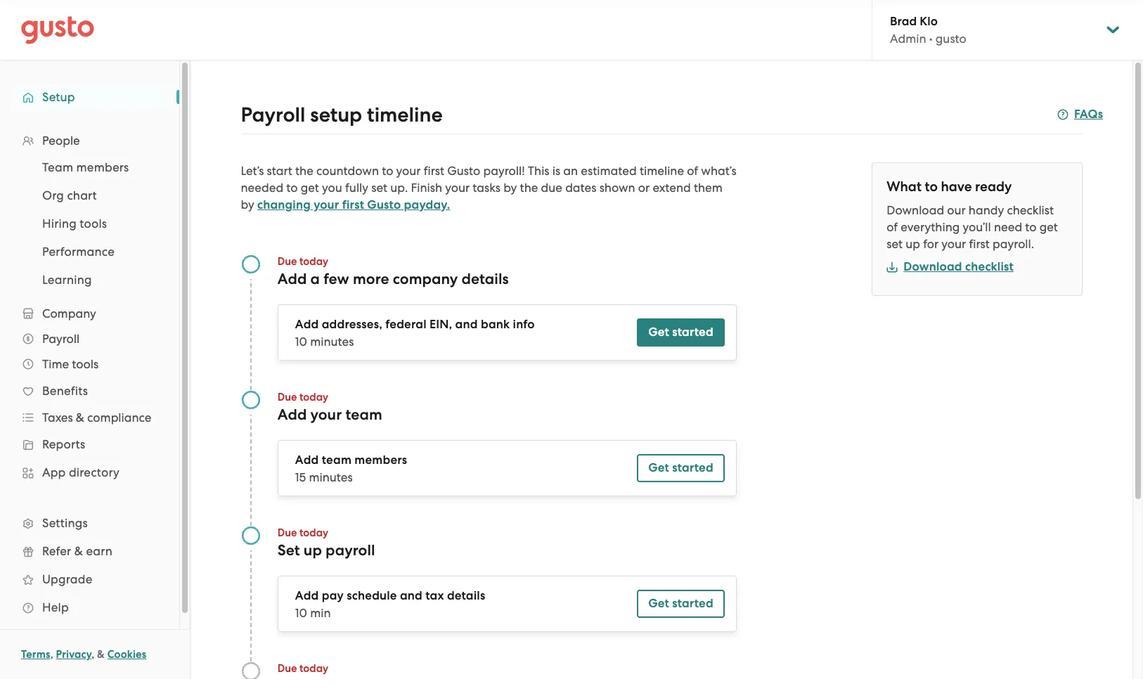 Task type: locate. For each thing, give the bounding box(es) containing it.
your left the tasks
[[445, 181, 470, 195]]

1 vertical spatial up
[[304, 542, 322, 560]]

1 get from the top
[[649, 325, 669, 340]]

1 vertical spatial of
[[887, 220, 898, 234]]

due inside due today add your team
[[278, 391, 297, 404]]

up inside the due today set up payroll
[[304, 542, 322, 560]]

gusto up the tasks
[[447, 164, 481, 178]]

download checklist link
[[887, 260, 1014, 274]]

what's
[[701, 164, 737, 178]]

1 vertical spatial set
[[887, 237, 903, 251]]

1 vertical spatial members
[[355, 453, 407, 468]]

few
[[324, 270, 349, 288]]

2 today from the top
[[300, 391, 329, 404]]

hiring tools
[[42, 217, 107, 231]]

get started for first get started button from the bottom of the page
[[649, 596, 714, 611]]

0 vertical spatial minutes
[[310, 335, 354, 349]]

2 , from the left
[[92, 648, 94, 661]]

0 vertical spatial first
[[424, 164, 445, 178]]

1 vertical spatial the
[[520, 181, 538, 195]]

checklist
[[1007, 203, 1054, 217], [966, 260, 1014, 274]]

payroll.
[[993, 237, 1035, 251]]

changing your first gusto payday.
[[257, 198, 450, 212]]

due inside the due today set up payroll
[[278, 527, 297, 539]]

timeline up extend
[[640, 164, 684, 178]]

0 vertical spatial up
[[906, 237, 921, 251]]

•
[[930, 32, 933, 46]]

0 vertical spatial set
[[372, 181, 388, 195]]

the down this
[[520, 181, 538, 195]]

0 vertical spatial 10
[[295, 335, 307, 349]]

extend
[[653, 181, 691, 195]]

0 horizontal spatial first
[[342, 198, 364, 212]]

help link
[[14, 595, 165, 620]]

timeline
[[367, 103, 443, 127], [640, 164, 684, 178]]

minutes down addresses,
[[310, 335, 354, 349]]

1 horizontal spatial members
[[355, 453, 407, 468]]

2 vertical spatial get
[[649, 596, 669, 611]]

started for third get started button from the bottom
[[672, 325, 714, 340]]

1 horizontal spatial up
[[906, 237, 921, 251]]

tools
[[80, 217, 107, 231], [72, 357, 99, 371]]

0 vertical spatial timeline
[[367, 103, 443, 127]]

2 vertical spatial started
[[672, 596, 714, 611]]

refer
[[42, 544, 71, 558]]

,
[[50, 648, 53, 661], [92, 648, 94, 661]]

1 vertical spatial &
[[74, 544, 83, 558]]

up right set
[[304, 542, 322, 560]]

team down due today add your team
[[322, 453, 352, 468]]

time tools
[[42, 357, 99, 371]]

2 get from the top
[[649, 461, 669, 475]]

info
[[513, 317, 535, 332]]

1 list from the top
[[0, 128, 179, 622]]

time
[[42, 357, 69, 371]]

3 get started from the top
[[649, 596, 714, 611]]

1 started from the top
[[672, 325, 714, 340]]

add pay schedule and tax details 10 min
[[295, 589, 486, 620]]

1 10 from the top
[[295, 335, 307, 349]]

1 vertical spatial team
[[322, 453, 352, 468]]

and right ein,
[[455, 317, 478, 332]]

this
[[528, 164, 550, 178]]

1 vertical spatial get
[[1040, 220, 1058, 234]]

1 horizontal spatial payroll
[[241, 103, 306, 127]]

get for third get started button from the bottom
[[649, 325, 669, 340]]

0 vertical spatial payroll
[[241, 103, 306, 127]]

checklist up need
[[1007, 203, 1054, 217]]

faqs
[[1075, 107, 1104, 122]]

1 horizontal spatial by
[[504, 181, 517, 195]]

minutes inside add team members 15 minutes
[[309, 470, 353, 485]]

0 vertical spatial and
[[455, 317, 478, 332]]

checklist down payroll.
[[966, 260, 1014, 274]]

let's
[[241, 164, 264, 178]]

1 vertical spatial download
[[904, 260, 963, 274]]

list
[[0, 128, 179, 622], [0, 153, 179, 294]]

today for a
[[300, 255, 329, 268]]

15
[[295, 470, 306, 485]]

or
[[638, 181, 650, 195]]

set
[[372, 181, 388, 195], [887, 237, 903, 251]]

0 vertical spatial get started
[[649, 325, 714, 340]]

klo
[[920, 14, 938, 29]]

gusto down up. on the left
[[367, 198, 401, 212]]

is
[[553, 164, 561, 178]]

, left 'privacy'
[[50, 648, 53, 661]]

0 vertical spatial the
[[295, 164, 314, 178]]

2 vertical spatial &
[[97, 648, 105, 661]]

1 vertical spatial by
[[241, 198, 254, 212]]

team inside add team members 15 minutes
[[322, 453, 352, 468]]

3 due from the top
[[278, 527, 297, 539]]

0 vertical spatial members
[[76, 160, 129, 174]]

first up finish
[[424, 164, 445, 178]]

payroll for payroll
[[42, 332, 80, 346]]

1 horizontal spatial first
[[424, 164, 445, 178]]

tools for time tools
[[72, 357, 99, 371]]

payroll inside dropdown button
[[42, 332, 80, 346]]

taxes & compliance button
[[14, 405, 165, 430]]

your right the for
[[942, 237, 966, 251]]

people
[[42, 134, 80, 148]]

3 get from the top
[[649, 596, 669, 611]]

0 vertical spatial details
[[462, 270, 509, 288]]

1 horizontal spatial and
[[455, 317, 478, 332]]

0 vertical spatial team
[[346, 406, 382, 424]]

1 horizontal spatial ,
[[92, 648, 94, 661]]

0 horizontal spatial get
[[301, 181, 319, 195]]

1 get started button from the top
[[637, 319, 725, 347]]

finish
[[411, 181, 442, 195]]

and left the tax in the left bottom of the page
[[400, 589, 423, 603]]

download down the for
[[904, 260, 963, 274]]

add inside 'add pay schedule and tax details 10 min'
[[295, 589, 319, 603]]

1 horizontal spatial get
[[1040, 220, 1058, 234]]

due
[[278, 255, 297, 268], [278, 391, 297, 404], [278, 527, 297, 539], [278, 662, 297, 675]]

download up everything
[[887, 203, 945, 217]]

1 vertical spatial started
[[672, 461, 714, 475]]

1 vertical spatial get
[[649, 461, 669, 475]]

timeline right setup
[[367, 103, 443, 127]]

list containing people
[[0, 128, 179, 622]]

0 vertical spatial of
[[687, 164, 698, 178]]

first down fully
[[342, 198, 364, 212]]

get
[[649, 325, 669, 340], [649, 461, 669, 475], [649, 596, 669, 611]]

add inside add addresses, federal ein, and bank info 10 minutes
[[295, 317, 319, 332]]

everything
[[901, 220, 960, 234]]

details up bank
[[462, 270, 509, 288]]

team members link
[[25, 155, 165, 180]]

finish your tasks by the due dates shown or extend them by
[[241, 181, 723, 212]]

set left up. on the left
[[372, 181, 388, 195]]

1 vertical spatial minutes
[[309, 470, 353, 485]]

settings link
[[14, 511, 165, 536]]

setup
[[310, 103, 362, 127]]

of
[[687, 164, 698, 178], [887, 220, 898, 234]]

1 vertical spatial first
[[342, 198, 364, 212]]

admin
[[890, 32, 927, 46]]

0 horizontal spatial set
[[372, 181, 388, 195]]

1 vertical spatial tools
[[72, 357, 99, 371]]

get started
[[649, 325, 714, 340], [649, 461, 714, 475], [649, 596, 714, 611]]

to up up. on the left
[[382, 164, 393, 178]]

privacy
[[56, 648, 92, 661]]

payroll up time
[[42, 332, 80, 346]]

0 vertical spatial checklist
[[1007, 203, 1054, 217]]

2 list from the top
[[0, 153, 179, 294]]

today inside due today add a few more company details
[[300, 255, 329, 268]]

2 horizontal spatial first
[[969, 237, 990, 251]]

due for add your team
[[278, 391, 297, 404]]

download for download checklist
[[904, 260, 963, 274]]

team up add team members 15 minutes
[[346, 406, 382, 424]]

1 horizontal spatial gusto
[[447, 164, 481, 178]]

up
[[906, 237, 921, 251], [304, 542, 322, 560]]

to up changing at left top
[[286, 181, 298, 195]]

details
[[462, 270, 509, 288], [447, 589, 486, 603]]

tools inside dropdown button
[[72, 357, 99, 371]]

members inside "gusto navigation" element
[[76, 160, 129, 174]]

by down payroll!
[[504, 181, 517, 195]]

0 horizontal spatial members
[[76, 160, 129, 174]]

of up them
[[687, 164, 698, 178]]

& right taxes
[[76, 411, 84, 425]]

get
[[301, 181, 319, 195], [1040, 220, 1058, 234]]

3 today from the top
[[300, 527, 329, 539]]

4 due from the top
[[278, 662, 297, 675]]

benefits link
[[14, 378, 165, 404]]

terms , privacy , & cookies
[[21, 648, 146, 661]]

an
[[564, 164, 578, 178]]

hiring
[[42, 217, 77, 231]]

of left everything
[[887, 220, 898, 234]]

add inside add team members 15 minutes
[[295, 453, 319, 468]]

first down you'll
[[969, 237, 990, 251]]

min
[[310, 606, 331, 620]]

by down needed
[[241, 198, 254, 212]]

1 horizontal spatial set
[[887, 237, 903, 251]]

payroll up start
[[241, 103, 306, 127]]

set inside download our handy checklist of everything you'll need to get set up for your first payroll.
[[887, 237, 903, 251]]

1 vertical spatial timeline
[[640, 164, 684, 178]]

estimated
[[581, 164, 637, 178]]

let's start the countdown to your first gusto payroll! this is an estimated                     timeline of what's needed to get you fully set up.
[[241, 164, 737, 195]]

0 vertical spatial download
[[887, 203, 945, 217]]

and inside 'add pay schedule and tax details 10 min'
[[400, 589, 423, 603]]

1 due from the top
[[278, 255, 297, 268]]

you
[[322, 181, 342, 195]]

you'll
[[963, 220, 991, 234]]

get right need
[[1040, 220, 1058, 234]]

3 started from the top
[[672, 596, 714, 611]]

today for up
[[300, 527, 329, 539]]

2 due from the top
[[278, 391, 297, 404]]

2 vertical spatial get started
[[649, 596, 714, 611]]

your inside let's start the countdown to your first gusto payroll! this is an estimated                     timeline of what's needed to get you fully set up.
[[396, 164, 421, 178]]

upgrade
[[42, 572, 92, 587]]

0 horizontal spatial of
[[687, 164, 698, 178]]

needed
[[241, 181, 284, 195]]

0 vertical spatial get started button
[[637, 319, 725, 347]]

your down you at the left top of page
[[314, 198, 339, 212]]

& left cookies
[[97, 648, 105, 661]]

0 horizontal spatial up
[[304, 542, 322, 560]]

get started button
[[637, 319, 725, 347], [637, 454, 725, 482], [637, 590, 725, 618]]

0 horizontal spatial payroll
[[42, 332, 80, 346]]

minutes right 15
[[309, 470, 353, 485]]

company
[[42, 307, 96, 321]]

pay
[[322, 589, 344, 603]]

1 vertical spatial details
[[447, 589, 486, 603]]

2 10 from the top
[[295, 606, 307, 620]]

minutes
[[310, 335, 354, 349], [309, 470, 353, 485]]

taxes & compliance
[[42, 411, 152, 425]]

1 vertical spatial get started
[[649, 461, 714, 475]]

1 get started from the top
[[649, 325, 714, 340]]

tools down org chart link
[[80, 217, 107, 231]]

payroll
[[241, 103, 306, 127], [42, 332, 80, 346]]

your inside download our handy checklist of everything you'll need to get set up for your first payroll.
[[942, 237, 966, 251]]

your up add team members 15 minutes
[[311, 406, 342, 424]]

bank
[[481, 317, 510, 332]]

0 vertical spatial gusto
[[447, 164, 481, 178]]

add
[[278, 270, 307, 288], [295, 317, 319, 332], [278, 406, 307, 424], [295, 453, 319, 468], [295, 589, 319, 603]]

due inside due today add a few more company details
[[278, 255, 297, 268]]

details inside 'add pay schedule and tax details 10 min'
[[447, 589, 486, 603]]

your up up. on the left
[[396, 164, 421, 178]]

privacy link
[[56, 648, 92, 661]]

download inside download our handy checklist of everything you'll need to get set up for your first payroll.
[[887, 203, 945, 217]]

changing
[[257, 198, 311, 212]]

2 get started from the top
[[649, 461, 714, 475]]

payroll setup timeline
[[241, 103, 443, 127]]

1 horizontal spatial of
[[887, 220, 898, 234]]

& for compliance
[[76, 411, 84, 425]]

the right start
[[295, 164, 314, 178]]

1 vertical spatial get started button
[[637, 454, 725, 482]]

circle blank image
[[241, 662, 261, 679]]

1 vertical spatial 10
[[295, 606, 307, 620]]

1 vertical spatial gusto
[[367, 198, 401, 212]]

0 horizontal spatial by
[[241, 198, 254, 212]]

0 horizontal spatial timeline
[[367, 103, 443, 127]]

& inside 'dropdown button'
[[76, 411, 84, 425]]

0 horizontal spatial ,
[[50, 648, 53, 661]]

, left cookies
[[92, 648, 94, 661]]

members inside add team members 15 minutes
[[355, 453, 407, 468]]

0 vertical spatial &
[[76, 411, 84, 425]]

today inside due today add your team
[[300, 391, 329, 404]]

0 horizontal spatial gusto
[[367, 198, 401, 212]]

start
[[267, 164, 292, 178]]

1 horizontal spatial the
[[520, 181, 538, 195]]

1 vertical spatial payroll
[[42, 332, 80, 346]]

up left the for
[[906, 237, 921, 251]]

2 vertical spatial first
[[969, 237, 990, 251]]

1 vertical spatial and
[[400, 589, 423, 603]]

0 vertical spatial by
[[504, 181, 517, 195]]

download
[[887, 203, 945, 217], [904, 260, 963, 274]]

1 horizontal spatial timeline
[[640, 164, 684, 178]]

0 horizontal spatial and
[[400, 589, 423, 603]]

reports link
[[14, 432, 165, 457]]

0 vertical spatial tools
[[80, 217, 107, 231]]

download our handy checklist of everything you'll need to get set up for your first payroll.
[[887, 203, 1058, 251]]

& for earn
[[74, 544, 83, 558]]

today inside the due today set up payroll
[[300, 527, 329, 539]]

1 today from the top
[[300, 255, 329, 268]]

0 vertical spatial get
[[301, 181, 319, 195]]

gusto
[[936, 32, 967, 46]]

due for add a few more company details
[[278, 255, 297, 268]]

gusto
[[447, 164, 481, 178], [367, 198, 401, 212]]

0 vertical spatial started
[[672, 325, 714, 340]]

directory
[[69, 466, 120, 480]]

set left the for
[[887, 237, 903, 251]]

0 horizontal spatial the
[[295, 164, 314, 178]]

details right the tax in the left bottom of the page
[[447, 589, 486, 603]]

due for set up payroll
[[278, 527, 297, 539]]

get left you at the left top of page
[[301, 181, 319, 195]]

to right need
[[1026, 220, 1037, 234]]

0 vertical spatial get
[[649, 325, 669, 340]]

the inside finish your tasks by the due dates shown or extend them by
[[520, 181, 538, 195]]

2 vertical spatial get started button
[[637, 590, 725, 618]]

& left earn
[[74, 544, 83, 558]]

2 started from the top
[[672, 461, 714, 475]]

tools down payroll dropdown button at left
[[72, 357, 99, 371]]



Task type: vqa. For each thing, say whether or not it's contained in the screenshot.
the rightmost report
no



Task type: describe. For each thing, give the bounding box(es) containing it.
tax
[[426, 589, 444, 603]]

gusto inside changing your first gusto payday. "button"
[[367, 198, 401, 212]]

setup link
[[14, 84, 165, 110]]

due today add a few more company details
[[278, 255, 509, 288]]

add for add pay schedule and tax details
[[295, 589, 319, 603]]

add team members 15 minutes
[[295, 453, 407, 485]]

started for first get started button from the bottom of the page
[[672, 596, 714, 611]]

get started for 2nd get started button from the bottom of the page
[[649, 461, 714, 475]]

up inside download our handy checklist of everything you'll need to get set up for your first payroll.
[[906, 237, 921, 251]]

today for your
[[300, 391, 329, 404]]

of inside let's start the countdown to your first gusto payroll! this is an estimated                     timeline of what's needed to get you fully set up.
[[687, 164, 698, 178]]

add addresses, federal ein, and bank info 10 minutes
[[295, 317, 535, 349]]

add for add team members
[[295, 453, 319, 468]]

people button
[[14, 128, 165, 153]]

list containing team members
[[0, 153, 179, 294]]

to left have
[[925, 179, 938, 195]]

what to have ready
[[887, 179, 1012, 195]]

faqs button
[[1058, 106, 1104, 123]]

more
[[353, 270, 389, 288]]

add inside due today add your team
[[278, 406, 307, 424]]

add inside due today add a few more company details
[[278, 270, 307, 288]]

tasks
[[473, 181, 501, 195]]

changing your first gusto payday. button
[[257, 197, 450, 214]]

learning
[[42, 273, 92, 287]]

earn
[[86, 544, 112, 558]]

dates
[[566, 181, 597, 195]]

refer & earn link
[[14, 539, 165, 564]]

first inside changing your first gusto payday. "button"
[[342, 198, 364, 212]]

app directory
[[42, 466, 120, 480]]

set inside let's start the countdown to your first gusto payroll! this is an estimated                     timeline of what's needed to get you fully set up.
[[372, 181, 388, 195]]

first inside download our handy checklist of everything you'll need to get set up for your first payroll.
[[969, 237, 990, 251]]

to inside download our handy checklist of everything you'll need to get set up for your first payroll.
[[1026, 220, 1037, 234]]

benefits
[[42, 384, 88, 398]]

help
[[42, 601, 69, 615]]

get inside download our handy checklist of everything you'll need to get set up for your first payroll.
[[1040, 220, 1058, 234]]

federal
[[386, 317, 427, 332]]

started for 2nd get started button from the bottom of the page
[[672, 461, 714, 475]]

org chart link
[[25, 183, 165, 208]]

first inside let's start the countdown to your first gusto payroll! this is an estimated                     timeline of what's needed to get you fully set up.
[[424, 164, 445, 178]]

chart
[[67, 188, 97, 203]]

company button
[[14, 301, 165, 326]]

schedule
[[347, 589, 397, 603]]

get started for third get started button from the bottom
[[649, 325, 714, 340]]

details inside due today add a few more company details
[[462, 270, 509, 288]]

home image
[[21, 16, 94, 44]]

due today add your team
[[278, 391, 382, 424]]

and inside add addresses, federal ein, and bank info 10 minutes
[[455, 317, 478, 332]]

upgrade link
[[14, 567, 165, 592]]

hiring tools link
[[25, 211, 165, 236]]

performance
[[42, 245, 115, 259]]

them
[[694, 181, 723, 195]]

3 get started button from the top
[[637, 590, 725, 618]]

2 get started button from the top
[[637, 454, 725, 482]]

timeline inside let's start the countdown to your first gusto payroll! this is an estimated                     timeline of what's needed to get you fully set up.
[[640, 164, 684, 178]]

tools for hiring tools
[[80, 217, 107, 231]]

team members
[[42, 160, 129, 174]]

brad klo admin • gusto
[[890, 14, 967, 46]]

time tools button
[[14, 352, 165, 377]]

your inside due today add your team
[[311, 406, 342, 424]]

countdown
[[316, 164, 379, 178]]

4 today from the top
[[300, 662, 329, 675]]

1 vertical spatial checklist
[[966, 260, 1014, 274]]

reports
[[42, 437, 85, 451]]

get for first get started button from the bottom of the page
[[649, 596, 669, 611]]

settings
[[42, 516, 88, 530]]

company
[[393, 270, 458, 288]]

10 inside add addresses, federal ein, and bank info 10 minutes
[[295, 335, 307, 349]]

taxes
[[42, 411, 73, 425]]

addresses,
[[322, 317, 383, 332]]

checklist inside download our handy checklist of everything you'll need to get set up for your first payroll.
[[1007, 203, 1054, 217]]

due today set up payroll
[[278, 527, 375, 560]]

payday.
[[404, 198, 450, 212]]

app
[[42, 466, 66, 480]]

gusto navigation element
[[0, 60, 179, 644]]

minutes inside add addresses, federal ein, and bank info 10 minutes
[[310, 335, 354, 349]]

get for 2nd get started button from the bottom of the page
[[649, 461, 669, 475]]

terms
[[21, 648, 50, 661]]

a
[[311, 270, 320, 288]]

the inside let's start the countdown to your first gusto payroll! this is an estimated                     timeline of what's needed to get you fully set up.
[[295, 164, 314, 178]]

team
[[42, 160, 73, 174]]

download for download our handy checklist of everything you'll need to get set up for your first payroll.
[[887, 203, 945, 217]]

performance link
[[25, 239, 165, 264]]

your inside "button"
[[314, 198, 339, 212]]

your inside finish your tasks by the due dates shown or extend them by
[[445, 181, 470, 195]]

download checklist
[[904, 260, 1014, 274]]

cookies
[[107, 648, 146, 661]]

of inside download our handy checklist of everything you'll need to get set up for your first payroll.
[[887, 220, 898, 234]]

get inside let's start the countdown to your first gusto payroll! this is an estimated                     timeline of what's needed to get you fully set up.
[[301, 181, 319, 195]]

compliance
[[87, 411, 152, 425]]

app directory link
[[14, 460, 165, 485]]

shown
[[600, 181, 636, 195]]

payroll!
[[483, 164, 525, 178]]

team inside due today add your team
[[346, 406, 382, 424]]

payroll
[[326, 542, 375, 560]]

ready
[[975, 179, 1012, 195]]

have
[[941, 179, 972, 195]]

need
[[994, 220, 1023, 234]]

due
[[541, 181, 563, 195]]

setup
[[42, 90, 75, 104]]

our
[[947, 203, 966, 217]]

payroll for payroll setup timeline
[[241, 103, 306, 127]]

set
[[278, 542, 300, 560]]

org chart
[[42, 188, 97, 203]]

10 inside 'add pay schedule and tax details 10 min'
[[295, 606, 307, 620]]

refer & earn
[[42, 544, 112, 558]]

brad
[[890, 14, 917, 29]]

add for add addresses, federal ein, and bank info
[[295, 317, 319, 332]]

1 , from the left
[[50, 648, 53, 661]]

fully
[[345, 181, 369, 195]]

ein,
[[430, 317, 452, 332]]

gusto inside let's start the countdown to your first gusto payroll! this is an estimated                     timeline of what's needed to get you fully set up.
[[447, 164, 481, 178]]



